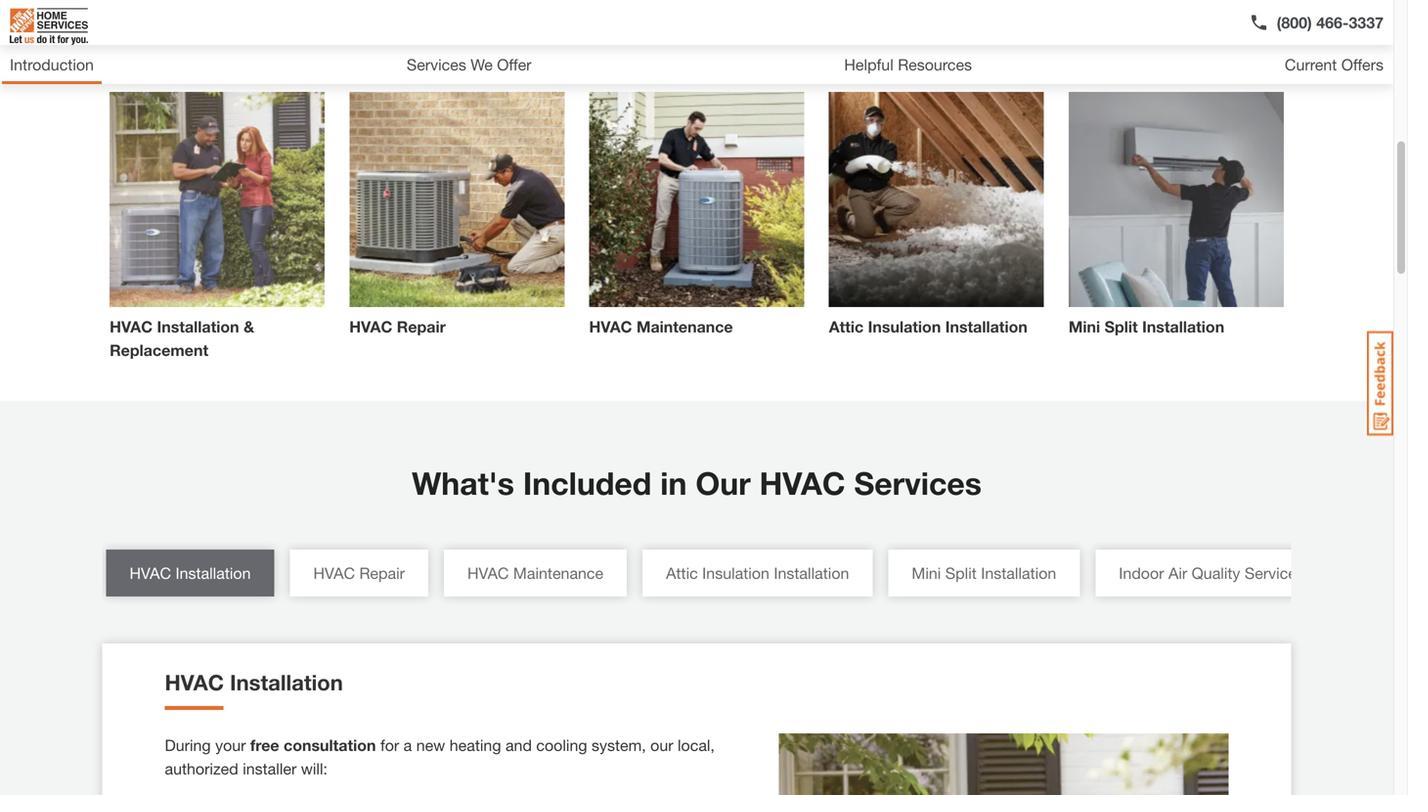 Task type: describe. For each thing, give the bounding box(es) containing it.
indoor air quality services
[[1119, 564, 1305, 583]]

services inside indoor air quality services button
[[1245, 564, 1305, 583]]

mini split installation image
[[1069, 92, 1284, 307]]

indoor air quality services button
[[1096, 550, 1328, 597]]

installation inside "mini split installation" link
[[1143, 317, 1225, 336]]

hvac installation & replacement image
[[110, 92, 325, 307]]

current offers
[[1285, 55, 1384, 74]]

hvac maintenance link
[[582, 92, 812, 346]]

for
[[381, 736, 399, 755]]

0 vertical spatial mini
[[1069, 317, 1101, 336]]

what's
[[412, 465, 515, 502]]

3337
[[1349, 13, 1384, 32]]

home depot pro and woman look at clipboard image
[[779, 734, 1229, 795]]

introduction
[[10, 55, 94, 74]]

services we offer
[[407, 55, 532, 74]]

heating
[[450, 736, 501, 755]]

hvac inside hvac installation & replacement
[[110, 317, 153, 336]]

mini split installation button
[[889, 550, 1080, 597]]

hvac installation & replacement
[[110, 317, 254, 360]]

installation inside hvac installation button
[[176, 564, 251, 583]]

attic inside button
[[666, 564, 698, 583]]

hvac repair button
[[290, 550, 428, 597]]

our
[[651, 736, 674, 755]]

hvac repair link
[[342, 92, 572, 346]]

cooling
[[536, 736, 587, 755]]

hvac maintenance image
[[589, 92, 805, 307]]

do it for you logo image
[[10, 0, 88, 53]]

hvac repair inside 'link'
[[350, 317, 446, 336]]

what's included in our hvac services
[[412, 465, 982, 502]]

hvac maintenance inside hvac maintenance link
[[589, 317, 733, 336]]

(800) 466-3337 link
[[1250, 11, 1384, 34]]

attic insulation installation inside 'attic insulation installation' button
[[666, 564, 850, 583]]

insulation inside button
[[703, 564, 770, 583]]

1 horizontal spatial mini split installation
[[1069, 317, 1225, 336]]

local,
[[678, 736, 715, 755]]

mini split installation link
[[1062, 92, 1292, 346]]

0 vertical spatial split
[[1105, 317, 1138, 336]]

maintenance inside hvac maintenance button
[[514, 564, 604, 583]]

0 vertical spatial attic
[[829, 317, 864, 336]]

a
[[404, 736, 412, 755]]

installation inside attic insulation installation link
[[946, 317, 1028, 336]]

maintenance inside hvac maintenance link
[[637, 317, 733, 336]]

attic insulation installation button
[[643, 550, 873, 597]]

in
[[661, 465, 687, 502]]

top hvac services
[[570, 15, 855, 52]]

repair inside 'button'
[[359, 564, 405, 583]]



Task type: vqa. For each thing, say whether or not it's contained in the screenshot.
repair inside button
yes



Task type: locate. For each thing, give the bounding box(es) containing it.
hvac maintenance
[[589, 317, 733, 336], [468, 564, 604, 583]]

mini
[[1069, 317, 1101, 336], [912, 564, 941, 583]]

quality
[[1192, 564, 1241, 583]]

1 vertical spatial hvac installation
[[165, 670, 343, 696]]

feedback link image
[[1368, 331, 1394, 436]]

attic
[[829, 317, 864, 336], [666, 564, 698, 583]]

1 horizontal spatial insulation
[[868, 317, 941, 336]]

installation inside 'attic insulation installation' button
[[774, 564, 850, 583]]

installer
[[243, 760, 297, 778]]

1 vertical spatial repair
[[359, 564, 405, 583]]

0 horizontal spatial mini
[[912, 564, 941, 583]]

mini inside button
[[912, 564, 941, 583]]

your
[[215, 736, 246, 755]]

0 horizontal spatial mini split installation
[[912, 564, 1057, 583]]

current
[[1285, 55, 1338, 74]]

466-
[[1317, 13, 1349, 32]]

1 horizontal spatial split
[[1105, 317, 1138, 336]]

and
[[506, 736, 532, 755]]

hvac installation button
[[106, 550, 274, 597]]

split
[[1105, 317, 1138, 336], [946, 564, 977, 583]]

1 vertical spatial maintenance
[[514, 564, 604, 583]]

0 vertical spatial mini split installation
[[1069, 317, 1225, 336]]

1 vertical spatial hvac repair
[[314, 564, 405, 583]]

our
[[696, 465, 751, 502]]

0 vertical spatial attic insulation installation
[[829, 317, 1028, 336]]

split inside button
[[946, 564, 977, 583]]

attic insulation installation link
[[822, 92, 1052, 346]]

1 horizontal spatial maintenance
[[637, 317, 733, 336]]

0 horizontal spatial insulation
[[703, 564, 770, 583]]

installation inside hvac installation & replacement
[[157, 317, 239, 336]]

for a new heating and cooling system, our local, authorized installer will:
[[165, 736, 715, 778]]

attic insulation installation image
[[829, 92, 1044, 307]]

indoor
[[1119, 564, 1165, 583]]

0 vertical spatial hvac maintenance
[[589, 317, 733, 336]]

1 vertical spatial mini split installation
[[912, 564, 1057, 583]]

1 vertical spatial attic
[[666, 564, 698, 583]]

during your free consultation
[[165, 736, 376, 755]]

will:
[[301, 760, 328, 778]]

hvac repair inside 'button'
[[314, 564, 405, 583]]

mini split installation
[[1069, 317, 1225, 336], [912, 564, 1057, 583]]

offers
[[1342, 55, 1384, 74]]

offer
[[497, 55, 532, 74]]

1 horizontal spatial attic
[[829, 317, 864, 336]]

we
[[471, 55, 493, 74]]

0 vertical spatial hvac installation
[[130, 564, 251, 583]]

services
[[728, 15, 855, 52], [407, 55, 466, 74], [855, 465, 982, 502], [1245, 564, 1305, 583]]

resources
[[898, 55, 972, 74]]

consultation
[[284, 736, 376, 755]]

hvac repair image
[[350, 92, 565, 307]]

1 vertical spatial split
[[946, 564, 977, 583]]

hvac inside 'button'
[[314, 564, 355, 583]]

0 horizontal spatial attic
[[666, 564, 698, 583]]

hvac inside 'link'
[[350, 317, 393, 336]]

hvac
[[633, 15, 719, 52], [110, 317, 153, 336], [350, 317, 393, 336], [589, 317, 632, 336], [760, 465, 846, 502], [130, 564, 171, 583], [314, 564, 355, 583], [468, 564, 509, 583], [165, 670, 224, 696]]

insulation
[[868, 317, 941, 336], [703, 564, 770, 583]]

new
[[416, 736, 445, 755]]

0 horizontal spatial maintenance
[[514, 564, 604, 583]]

1 vertical spatial insulation
[[703, 564, 770, 583]]

top
[[570, 15, 624, 52]]

0 vertical spatial insulation
[[868, 317, 941, 336]]

during
[[165, 736, 211, 755]]

replacement
[[110, 341, 208, 360]]

attic insulation installation
[[829, 317, 1028, 336], [666, 564, 850, 583]]

free
[[250, 736, 279, 755]]

0 vertical spatial hvac repair
[[350, 317, 446, 336]]

system,
[[592, 736, 646, 755]]

hvac repair
[[350, 317, 446, 336], [314, 564, 405, 583]]

air
[[1169, 564, 1188, 583]]

hvac installation
[[130, 564, 251, 583], [165, 670, 343, 696]]

1 vertical spatial hvac maintenance
[[468, 564, 604, 583]]

0 vertical spatial maintenance
[[637, 317, 733, 336]]

hvac installation inside button
[[130, 564, 251, 583]]

(800)
[[1277, 13, 1313, 32]]

authorized
[[165, 760, 238, 778]]

installation
[[157, 317, 239, 336], [946, 317, 1028, 336], [1143, 317, 1225, 336], [176, 564, 251, 583], [774, 564, 850, 583], [981, 564, 1057, 583], [230, 670, 343, 696]]

hvac maintenance inside hvac maintenance button
[[468, 564, 604, 583]]

hvac installation & replacement link
[[102, 92, 332, 370]]

helpful resources
[[845, 55, 972, 74]]

mini split installation inside button
[[912, 564, 1057, 583]]

(800) 466-3337
[[1277, 13, 1384, 32]]

repair inside 'link'
[[397, 317, 446, 336]]

installation inside mini split installation button
[[981, 564, 1057, 583]]

1 horizontal spatial mini
[[1069, 317, 1101, 336]]

0 horizontal spatial split
[[946, 564, 977, 583]]

repair
[[397, 317, 446, 336], [359, 564, 405, 583]]

helpful
[[845, 55, 894, 74]]

attic insulation installation inside attic insulation installation link
[[829, 317, 1028, 336]]

included
[[523, 465, 652, 502]]

maintenance
[[637, 317, 733, 336], [514, 564, 604, 583]]

1 vertical spatial mini
[[912, 564, 941, 583]]

&
[[244, 317, 254, 336]]

hvac maintenance button
[[444, 550, 627, 597]]

0 vertical spatial repair
[[397, 317, 446, 336]]

1 vertical spatial attic insulation installation
[[666, 564, 850, 583]]



